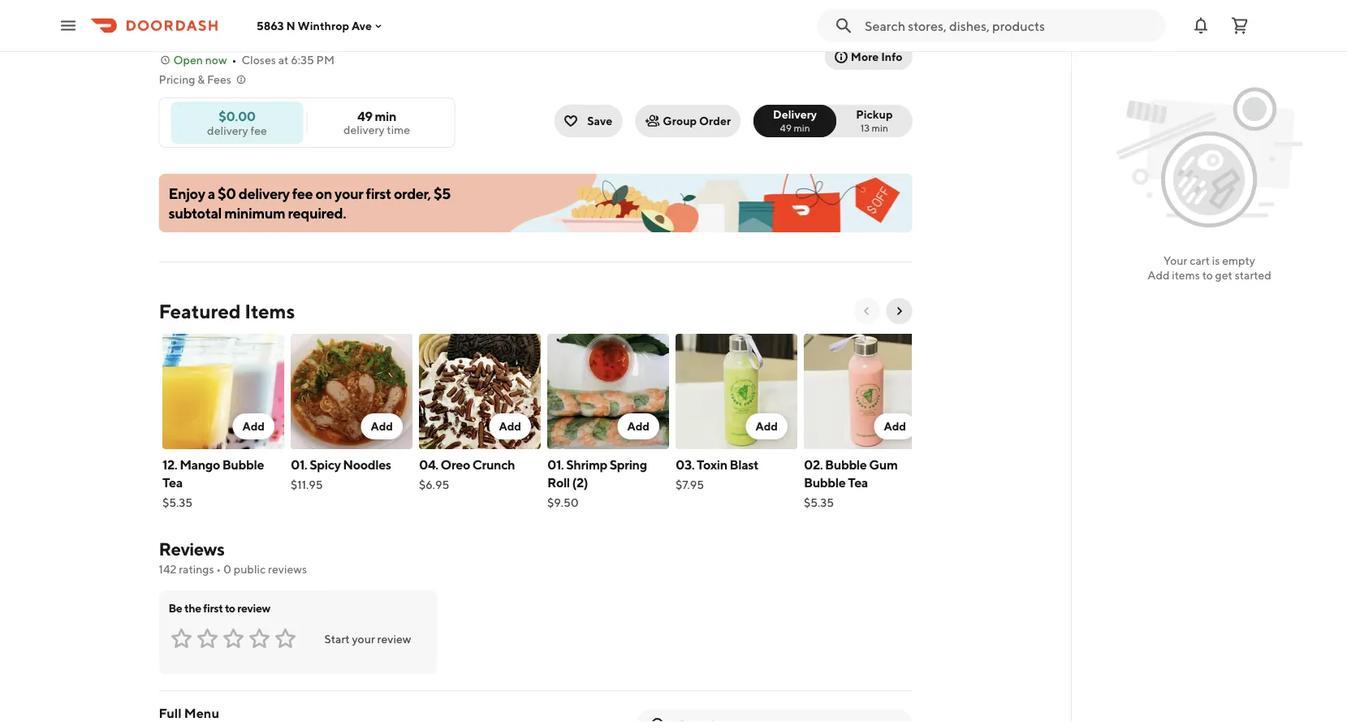 Task type: describe. For each thing, give the bounding box(es) containing it.
public
[[234, 562, 266, 576]]

the
[[184, 601, 201, 615]]

min inside 49 min delivery time
[[375, 108, 396, 124]]

add for 02. bubble gum bubble tea
[[884, 420, 906, 433]]

your inside "enjoy a $0 delivery fee on your first order, $5 subtotal minimum required."
[[335, 184, 363, 202]]

add inside your cart is empty add items to get started
[[1148, 268, 1170, 282]]

02.
[[804, 457, 823, 472]]

save
[[587, 114, 613, 128]]

add for 01. spicy noodles
[[370, 420, 393, 433]]

get
[[1216, 268, 1233, 282]]

pricing
[[159, 73, 195, 86]]

your
[[1164, 254, 1188, 267]]

01. for 01. spicy noodles
[[290, 457, 307, 472]]

bubble down "02."
[[804, 475, 845, 490]]

crunch
[[472, 457, 515, 472]]

group order button
[[635, 105, 741, 137]]

add button for crunch
[[489, 413, 531, 439]]

03.
[[675, 457, 694, 472]]

tea inside 12. mango bubble tea $5.35
[[162, 475, 182, 490]]

mango
[[179, 457, 220, 472]]

first inside "enjoy a $0 delivery fee on your first order, $5 subtotal minimum required."
[[366, 184, 391, 202]]

• for • 4.3
[[365, 30, 369, 44]]

closes
[[242, 53, 276, 67]]

1 horizontal spatial review
[[377, 632, 411, 646]]

• 4.3
[[365, 30, 390, 44]]

add for 01. shrimp spring roll (2)
[[627, 420, 649, 433]]

$5.35 inside 02. bubble gum bubble tea $5.35
[[804, 496, 834, 509]]

none radio containing delivery
[[754, 105, 837, 137]]

bubble up pm
[[302, 30, 339, 44]]

5863
[[257, 19, 284, 32]]

$11.95
[[290, 478, 323, 491]]

n
[[286, 19, 295, 32]]

6:35
[[291, 53, 314, 67]]

noodles
[[343, 457, 391, 472]]

items
[[245, 299, 295, 322]]

blast
[[729, 457, 758, 472]]

minimum
[[224, 204, 285, 221]]

toxin
[[696, 457, 727, 472]]

142
[[159, 562, 177, 576]]

bubble right "02."
[[825, 457, 867, 472]]

now
[[205, 53, 227, 67]]

open now
[[173, 53, 227, 67]]

open menu image
[[58, 16, 78, 35]]

add button for noodles
[[361, 413, 402, 439]]

items
[[1172, 268, 1200, 282]]

$5.35 inside 12. mango bubble tea $5.35
[[162, 496, 192, 509]]

reviews link
[[159, 538, 224, 560]]

next button of carousel image
[[893, 305, 906, 318]]

time
[[387, 123, 410, 136]]

delivery inside 49 min delivery time
[[344, 123, 385, 136]]

&
[[198, 73, 205, 86]]

04. oreo crunch image
[[419, 334, 541, 449]]

info
[[881, 50, 903, 63]]

1 vertical spatial your
[[352, 632, 375, 646]]

more info
[[851, 50, 903, 63]]

be the first to review
[[169, 601, 270, 615]]

a
[[208, 184, 215, 202]]

fee inside "enjoy a $0 delivery fee on your first order, $5 subtotal minimum required."
[[292, 184, 313, 202]]

01. spicy noodles $11.95
[[290, 457, 391, 491]]

featured items
[[159, 299, 295, 322]]

smoothies,
[[242, 30, 299, 44]]

at
[[278, 53, 289, 67]]

02. bubble gum bubble tea $5.35
[[804, 457, 897, 509]]

full
[[159, 705, 182, 721]]

reviews 142 ratings • 0 public reviews
[[159, 538, 307, 576]]

more info button
[[825, 44, 913, 70]]

winthrop
[[298, 19, 349, 32]]

1 horizontal spatial tea
[[342, 30, 360, 44]]

pricing & fees button
[[159, 71, 248, 88]]

start your review
[[324, 632, 411, 646]]

01. shrimp spring roll (2) $9.50
[[547, 457, 647, 509]]

notification bell image
[[1192, 16, 1211, 35]]

spicy
[[309, 457, 340, 472]]

none radio containing pickup
[[827, 105, 913, 137]]

01. shrimp spring roll (2) image
[[547, 334, 669, 449]]

• closes at 6:35 pm
[[232, 53, 335, 67]]

02. bubble gum bubble tea image
[[804, 334, 926, 449]]

add for 04. oreo crunch
[[499, 420, 521, 433]]

pricing & fees
[[159, 73, 231, 86]]

enjoy
[[169, 184, 205, 202]]

featured
[[159, 299, 241, 322]]

shrimp
[[566, 457, 607, 472]]

delivery inside "enjoy a $0 delivery fee on your first order, $5 subtotal minimum required."
[[239, 184, 290, 202]]

gum
[[869, 457, 897, 472]]

fees
[[207, 73, 231, 86]]

enjoy a $0 delivery fee on your first order, $5 subtotal minimum required.
[[169, 184, 451, 221]]

0
[[223, 562, 231, 576]]

49 inside 49 min delivery time
[[357, 108, 373, 124]]

0 horizontal spatial first
[[203, 601, 223, 615]]

roll
[[547, 475, 570, 490]]

01. spicy noodles image
[[290, 334, 412, 449]]

$0.00 delivery fee
[[207, 108, 267, 137]]

empty
[[1223, 254, 1256, 267]]

on
[[316, 184, 332, 202]]

to inside your cart is empty add items to get started
[[1203, 268, 1213, 282]]

0 items, open order cart image
[[1230, 16, 1250, 35]]

reviews
[[159, 538, 224, 560]]

order methods option group
[[754, 105, 913, 137]]

be
[[169, 601, 182, 615]]

smoothies, bubble tea
[[242, 30, 360, 44]]

add button for blast
[[746, 413, 787, 439]]

pickup
[[856, 108, 893, 121]]

min for pickup
[[872, 122, 888, 133]]

previous button of carousel image
[[861, 305, 874, 318]]

4.3
[[374, 30, 390, 44]]

started
[[1235, 268, 1272, 282]]

03. toxin blast $7.95
[[675, 457, 758, 491]]

save button
[[555, 105, 622, 137]]

full menu
[[159, 705, 219, 721]]



Task type: vqa. For each thing, say whether or not it's contained in the screenshot.
order,
yes



Task type: locate. For each thing, give the bounding box(es) containing it.
1 vertical spatial review
[[377, 632, 411, 646]]

min down delivery
[[794, 122, 810, 133]]

• left 4.3
[[365, 30, 369, 44]]

delivery down fees
[[207, 123, 248, 137]]

04. oreo crunch $6.95
[[419, 457, 515, 491]]

add for 03. toxin blast
[[755, 420, 778, 433]]

add button for spring
[[617, 413, 659, 439]]

bubble right mango
[[222, 457, 264, 472]]

pm
[[316, 53, 335, 67]]

$9.50
[[547, 496, 579, 509]]

tea inside 02. bubble gum bubble tea $5.35
[[848, 475, 868, 490]]

01. up roll on the bottom of the page
[[547, 457, 564, 472]]

• inside reviews 142 ratings • 0 public reviews
[[216, 562, 221, 576]]

2 horizontal spatial •
[[365, 30, 369, 44]]

49 down delivery
[[780, 122, 792, 133]]

add up noodles
[[370, 420, 393, 433]]

01. inside '01. shrimp spring roll (2) $9.50'
[[547, 457, 564, 472]]

13
[[861, 122, 870, 133]]

0 vertical spatial •
[[365, 30, 369, 44]]

• left 0
[[216, 562, 221, 576]]

add down "your"
[[1148, 268, 1170, 282]]

$0.00
[[219, 108, 256, 123]]

5 add button from the left
[[746, 413, 787, 439]]

ratings
[[179, 562, 214, 576]]

add button up crunch
[[489, 413, 531, 439]]

dashpass
[[177, 30, 227, 44]]

01. inside 01. spicy noodles $11.95
[[290, 457, 307, 472]]

delivery up 'minimum'
[[239, 184, 290, 202]]

5863 n winthrop ave
[[257, 19, 372, 32]]

fee inside "$0.00 delivery fee"
[[251, 123, 267, 137]]

min for delivery
[[794, 122, 810, 133]]

03. toxin blast image
[[675, 334, 797, 449]]

2 horizontal spatial tea
[[848, 475, 868, 490]]

cart
[[1190, 254, 1210, 267]]

spring
[[609, 457, 647, 472]]

menu
[[184, 705, 219, 721]]

None radio
[[827, 105, 913, 137]]

your right start
[[352, 632, 375, 646]]

4 add button from the left
[[617, 413, 659, 439]]

1 01. from the left
[[290, 457, 307, 472]]

1 vertical spatial fee
[[292, 184, 313, 202]]

01.
[[290, 457, 307, 472], [547, 457, 564, 472]]

1 horizontal spatial first
[[366, 184, 391, 202]]

min down 4.3
[[375, 108, 396, 124]]

2 vertical spatial •
[[216, 562, 221, 576]]

0 vertical spatial your
[[335, 184, 363, 202]]

1 add button from the left
[[232, 413, 274, 439]]

1 $5.35 from the left
[[162, 496, 192, 509]]

01. up "$11.95"
[[290, 457, 307, 472]]

49
[[357, 108, 373, 124], [780, 122, 792, 133]]

add button for gum
[[874, 413, 916, 439]]

Item Search search field
[[679, 716, 900, 722]]

• right now
[[232, 53, 237, 67]]

min inside delivery 49 min
[[794, 122, 810, 133]]

review
[[237, 601, 270, 615], [377, 632, 411, 646]]

1 horizontal spatial 01.
[[547, 457, 564, 472]]

ave
[[352, 19, 372, 32]]

• for • closes at 6:35 pm
[[232, 53, 237, 67]]

add up spring
[[627, 420, 649, 433]]

01. for 01. shrimp spring roll (2)
[[547, 457, 564, 472]]

add button
[[232, 413, 274, 439], [361, 413, 402, 439], [489, 413, 531, 439], [617, 413, 659, 439], [746, 413, 787, 439], [874, 413, 916, 439]]

oreo
[[440, 457, 470, 472]]

0 horizontal spatial fee
[[251, 123, 267, 137]]

3 add button from the left
[[489, 413, 531, 439]]

$0
[[218, 184, 236, 202]]

min inside pickup 13 min
[[872, 122, 888, 133]]

2 add button from the left
[[361, 413, 402, 439]]

required.
[[288, 204, 346, 221]]

fee left on
[[292, 184, 313, 202]]

to left get
[[1203, 268, 1213, 282]]

group
[[663, 114, 697, 128]]

add button up gum
[[874, 413, 916, 439]]

add for 12. mango bubble tea
[[242, 420, 264, 433]]

49 left time
[[357, 108, 373, 124]]

start
[[324, 632, 350, 646]]

review down public
[[237, 601, 270, 615]]

None radio
[[754, 105, 837, 137]]

your cart is empty add items to get started
[[1148, 254, 1272, 282]]

add up the blast
[[755, 420, 778, 433]]

order,
[[394, 184, 431, 202]]

add button up the blast
[[746, 413, 787, 439]]

0 horizontal spatial to
[[225, 601, 235, 615]]

your right on
[[335, 184, 363, 202]]

delivery left time
[[344, 123, 385, 136]]

delivery
[[773, 108, 817, 121]]

1 horizontal spatial $5.35
[[804, 496, 834, 509]]

add button up noodles
[[361, 413, 402, 439]]

2 $5.35 from the left
[[804, 496, 834, 509]]

to right the
[[225, 601, 235, 615]]

group order
[[663, 114, 731, 128]]

bubble
[[302, 30, 339, 44], [222, 457, 264, 472], [825, 457, 867, 472], [804, 475, 845, 490]]

0 horizontal spatial $5.35
[[162, 496, 192, 509]]

min
[[375, 108, 396, 124], [794, 122, 810, 133], [872, 122, 888, 133]]

2 01. from the left
[[547, 457, 564, 472]]

0 vertical spatial fee
[[251, 123, 267, 137]]

0 horizontal spatial 01.
[[290, 457, 307, 472]]

1 vertical spatial to
[[225, 601, 235, 615]]

12. mango bubble tea image
[[162, 334, 284, 449]]

fee
[[251, 123, 267, 137], [292, 184, 313, 202]]

add up gum
[[884, 420, 906, 433]]

min down 'pickup'
[[872, 122, 888, 133]]

2 horizontal spatial min
[[872, 122, 888, 133]]

$6.95
[[419, 478, 449, 491]]

49 inside delivery 49 min
[[780, 122, 792, 133]]

add button up spring
[[617, 413, 659, 439]]

Store search: begin typing to search for stores available on DoorDash text field
[[865, 17, 1156, 35]]

0 vertical spatial review
[[237, 601, 270, 615]]

review right start
[[377, 632, 411, 646]]

more
[[851, 50, 879, 63]]

$5
[[434, 184, 451, 202]]

$5.35
[[162, 496, 192, 509], [804, 496, 834, 509]]

first left order,
[[366, 184, 391, 202]]

add button for bubble
[[232, 413, 274, 439]]

open
[[173, 53, 203, 67]]

1 horizontal spatial 49
[[780, 122, 792, 133]]

your
[[335, 184, 363, 202], [352, 632, 375, 646]]

0 vertical spatial first
[[366, 184, 391, 202]]

(2)
[[572, 475, 588, 490]]

order
[[699, 114, 731, 128]]

$5.35 down "12."
[[162, 496, 192, 509]]

49 min delivery time
[[344, 108, 410, 136]]

0 horizontal spatial min
[[375, 108, 396, 124]]

to
[[1203, 268, 1213, 282], [225, 601, 235, 615]]

0 horizontal spatial 49
[[357, 108, 373, 124]]

add button up 12. mango bubble tea $5.35
[[232, 413, 274, 439]]

0 horizontal spatial •
[[216, 562, 221, 576]]

12.
[[162, 457, 177, 472]]

04.
[[419, 457, 438, 472]]

12. mango bubble tea $5.35
[[162, 457, 264, 509]]

0 horizontal spatial tea
[[162, 475, 182, 490]]

first right the
[[203, 601, 223, 615]]

1 horizontal spatial min
[[794, 122, 810, 133]]

0 vertical spatial to
[[1203, 268, 1213, 282]]

$5.35 down "02."
[[804, 496, 834, 509]]

delivery
[[344, 123, 385, 136], [207, 123, 248, 137], [239, 184, 290, 202]]

$7.95
[[675, 478, 704, 491]]

1 horizontal spatial fee
[[292, 184, 313, 202]]

6 add button from the left
[[874, 413, 916, 439]]

1 horizontal spatial •
[[232, 53, 237, 67]]

0 horizontal spatial review
[[237, 601, 270, 615]]

bubble inside 12. mango bubble tea $5.35
[[222, 457, 264, 472]]

delivery 49 min
[[773, 108, 817, 133]]

1 vertical spatial first
[[203, 601, 223, 615]]

add
[[1148, 268, 1170, 282], [242, 420, 264, 433], [370, 420, 393, 433], [499, 420, 521, 433], [627, 420, 649, 433], [755, 420, 778, 433], [884, 420, 906, 433]]

5863 n winthrop ave button
[[257, 19, 385, 32]]

featured items heading
[[159, 298, 295, 324]]

fee down closes
[[251, 123, 267, 137]]

1 vertical spatial •
[[232, 53, 237, 67]]

delivery inside "$0.00 delivery fee"
[[207, 123, 248, 137]]

add up 12. mango bubble tea $5.35
[[242, 420, 264, 433]]

pickup 13 min
[[856, 108, 893, 133]]

1 horizontal spatial to
[[1203, 268, 1213, 282]]

is
[[1212, 254, 1220, 267]]

add up crunch
[[499, 420, 521, 433]]



